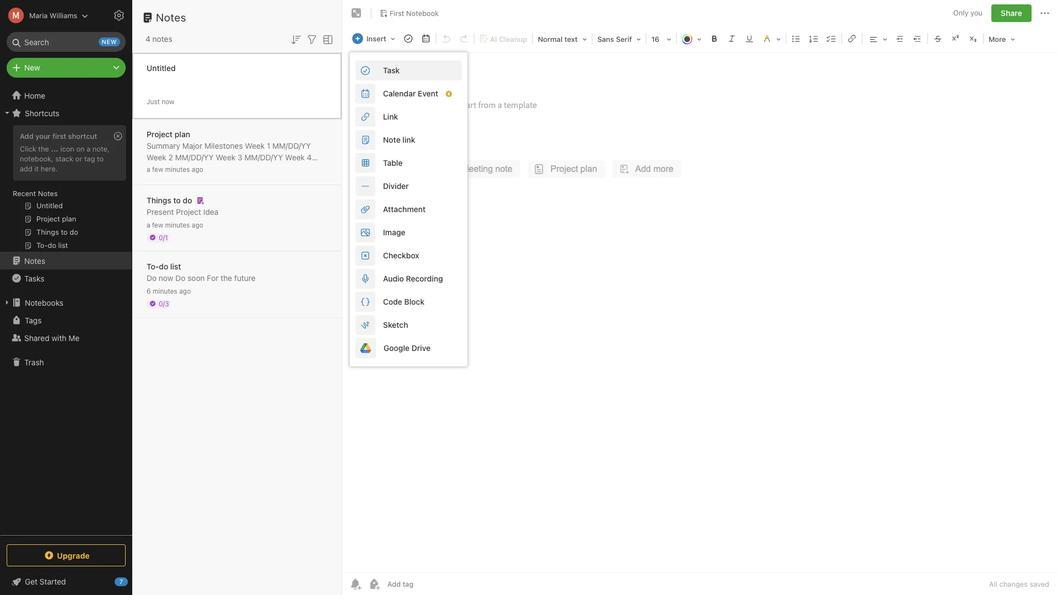 Task type: describe. For each thing, give the bounding box(es) containing it.
just
[[147, 97, 160, 106]]

notebooks
[[25, 298, 63, 307]]

first notebook button
[[376, 6, 443, 21]]

calendar event image
[[418, 31, 434, 46]]

bold image
[[707, 31, 722, 46]]

note window element
[[342, 0, 1058, 595]]

tasks
[[24, 274, 44, 283]]

share button
[[991, 4, 1032, 22]]

0/3
[[159, 300, 169, 308]]

normal
[[538, 35, 563, 44]]

williams
[[50, 11, 77, 20]]

upgrade
[[57, 551, 90, 560]]

icon
[[60, 144, 74, 153]]

click to collapse image
[[128, 575, 136, 588]]

mm/dd/yy down summary on the left top of page
[[147, 164, 185, 173]]

changes
[[1000, 580, 1028, 589]]

more
[[989, 35, 1006, 44]]

Highlight field
[[758, 31, 785, 47]]

outdent image
[[910, 31, 925, 46]]

link link
[[350, 105, 468, 128]]

on
[[76, 144, 85, 153]]

not
[[207, 176, 223, 185]]

tag
[[84, 154, 95, 163]]

16
[[651, 35, 660, 44]]

click the ...
[[20, 144, 58, 153]]

first notebook
[[390, 9, 439, 17]]

2 do from the left
[[175, 273, 185, 282]]

on
[[261, 176, 273, 185]]

mm/dd/yy up the on
[[244, 152, 283, 162]]

1 few from the top
[[152, 165, 163, 173]]

get started
[[25, 577, 66, 586]]

5
[[209, 164, 214, 173]]

code
[[383, 297, 402, 306]]

note link link
[[350, 128, 468, 152]]

calendar
[[383, 89, 416, 98]]

shortcuts button
[[0, 104, 132, 122]]

Help and Learning task checklist field
[[0, 573, 132, 591]]

add
[[20, 132, 33, 141]]

new button
[[7, 58, 126, 78]]

untitled
[[147, 63, 176, 72]]

1 horizontal spatial 2
[[299, 164, 303, 173]]

all
[[989, 580, 998, 589]]

divider link
[[350, 175, 468, 198]]

indent image
[[892, 31, 908, 46]]

bulleted list image
[[789, 31, 804, 46]]

saved
[[1030, 580, 1049, 589]]

0 horizontal spatial 3
[[147, 176, 151, 185]]

upgrade button
[[7, 545, 126, 567]]

superscript image
[[948, 31, 963, 46]]

block
[[404, 297, 425, 306]]

track...
[[275, 176, 307, 185]]

2 vertical spatial minutes
[[153, 287, 177, 295]]

2 vertical spatial ago
[[179, 287, 191, 295]]

image
[[383, 228, 405, 237]]

you
[[971, 8, 983, 17]]

get
[[25, 577, 38, 586]]

note link
[[383, 135, 415, 144]]

task inside dropdown list menu
[[383, 66, 400, 75]]

Sort options field
[[289, 32, 303, 46]]

mm/dd/yy up 'track...'
[[272, 141, 311, 150]]

notes link
[[0, 252, 132, 270]]

group inside tree
[[0, 122, 132, 256]]

add a reminder image
[[349, 578, 362, 591]]

sans
[[597, 35, 614, 44]]

drive
[[412, 343, 431, 353]]

Font color field
[[678, 31, 705, 47]]

recording
[[406, 274, 443, 283]]

add filters image
[[305, 33, 319, 46]]

0 horizontal spatial 4
[[146, 34, 150, 44]]

or
[[75, 154, 82, 163]]

1 vertical spatial 1
[[275, 164, 278, 173]]

Font family field
[[594, 31, 645, 47]]

week right milestones
[[245, 141, 265, 150]]

checkbox link
[[350, 244, 468, 267]]

trash
[[24, 357, 44, 367]]

new search field
[[14, 32, 120, 52]]

normal text
[[538, 35, 578, 44]]

attachment link
[[350, 198, 468, 221]]

0 horizontal spatial project
[[147, 129, 173, 139]]

note list element
[[132, 0, 342, 595]]

stack
[[55, 154, 73, 163]]

all changes saved
[[989, 580, 1049, 589]]

sketch
[[383, 320, 408, 330]]

7
[[119, 578, 123, 585]]

the inside note list element
[[221, 273, 232, 282]]

share
[[1001, 8, 1022, 18]]

Note Editor text field
[[342, 53, 1058, 573]]

numbered list image
[[806, 31, 822, 46]]

code block link
[[350, 290, 468, 314]]

shared
[[24, 333, 49, 343]]

a inside icon on a note, notebook, stack or tag to add it here.
[[87, 144, 91, 153]]

notebook
[[406, 9, 439, 17]]

2 vertical spatial a
[[147, 221, 150, 229]]

2 few from the top
[[152, 221, 163, 229]]

week up legend
[[187, 164, 207, 173]]

0 vertical spatial 2
[[168, 152, 173, 162]]

dropdown list menu
[[350, 59, 468, 360]]

insert link image
[[844, 31, 860, 46]]

link
[[383, 112, 398, 121]]

subscript image
[[966, 31, 981, 46]]

google
[[384, 343, 410, 353]]

soon
[[188, 273, 205, 282]]

1 a few minutes ago from the top
[[147, 165, 203, 173]]

strikethrough image
[[930, 31, 946, 46]]

0 vertical spatial minutes
[[165, 165, 190, 173]]

Search text field
[[14, 32, 118, 52]]

1 horizontal spatial do
[[183, 195, 192, 205]]

sans serif
[[597, 35, 632, 44]]

table
[[383, 158, 403, 168]]

recent notes
[[13, 189, 58, 198]]

1 vertical spatial notes
[[38, 189, 58, 198]]

Add filters field
[[305, 32, 319, 46]]

notebook,
[[20, 154, 53, 163]]

Alignment field
[[864, 31, 891, 47]]

plan
[[175, 129, 190, 139]]



Task type: locate. For each thing, give the bounding box(es) containing it.
tags button
[[0, 311, 132, 329]]

1 horizontal spatial do
[[175, 273, 185, 282]]

notes right recent
[[38, 189, 58, 198]]

code block
[[383, 297, 425, 306]]

1 vertical spatial do
[[159, 262, 168, 271]]

1 horizontal spatial to
[[173, 195, 181, 205]]

to inside icon on a note, notebook, stack or tag to add it here.
[[97, 154, 104, 163]]

1 do from the left
[[147, 273, 157, 282]]

the right for
[[221, 273, 232, 282]]

0 horizontal spatial to
[[97, 154, 104, 163]]

a down present
[[147, 221, 150, 229]]

1 vertical spatial project
[[176, 207, 201, 216]]

list
[[170, 262, 181, 271]]

only you
[[953, 8, 983, 17]]

ago up legend
[[192, 165, 203, 173]]

0 horizontal spatial do
[[147, 273, 157, 282]]

event
[[418, 89, 438, 98]]

underline image
[[742, 31, 757, 46]]

things to do
[[147, 195, 192, 205]]

6 minutes ago
[[147, 287, 191, 295]]

the left ...
[[38, 144, 49, 153]]

Heading level field
[[534, 31, 591, 47]]

to-do list
[[147, 262, 181, 271]]

text
[[565, 35, 578, 44]]

maria williams
[[29, 11, 77, 20]]

0 vertical spatial a few minutes ago
[[147, 165, 203, 173]]

few
[[152, 165, 163, 173], [152, 221, 163, 229]]

3 up things
[[147, 176, 151, 185]]

here.
[[41, 164, 58, 173]]

1 vertical spatial 3
[[147, 176, 151, 185]]

checklist image
[[824, 31, 839, 46]]

0 vertical spatial now
[[162, 97, 174, 106]]

a few minutes ago up legend
[[147, 165, 203, 173]]

Add tag field
[[386, 579, 469, 589]]

expand note image
[[350, 7, 363, 20]]

More field
[[985, 31, 1019, 47]]

minutes up 0/3
[[153, 287, 177, 295]]

a few minutes ago
[[147, 165, 203, 173], [147, 221, 203, 229]]

now down to-do list
[[159, 273, 173, 282]]

notes
[[152, 34, 172, 44]]

audio recording
[[383, 274, 443, 283]]

do down to- on the top of page
[[147, 273, 157, 282]]

to inside note list element
[[173, 195, 181, 205]]

mm/dd/yy
[[272, 141, 311, 150], [175, 152, 214, 162], [244, 152, 283, 162], [147, 164, 185, 173], [216, 164, 254, 173]]

attachment
[[383, 204, 426, 214]]

shortcuts
[[25, 108, 59, 118]]

3 down milestones
[[238, 152, 242, 162]]

project up summary on the left top of page
[[147, 129, 173, 139]]

audio
[[383, 274, 404, 283]]

to up 'present project idea'
[[173, 195, 181, 205]]

shortcut
[[68, 132, 97, 141]]

mm/dd/yy down major
[[175, 152, 214, 162]]

0 vertical spatial do
[[183, 195, 192, 205]]

task link
[[350, 59, 468, 82]]

few down present
[[152, 221, 163, 229]]

do left list
[[159, 262, 168, 271]]

started
[[225, 176, 259, 185]]

0 vertical spatial project
[[147, 129, 173, 139]]

...
[[51, 144, 58, 153]]

with
[[52, 333, 66, 343]]

1 horizontal spatial the
[[221, 273, 232, 282]]

project plan
[[147, 129, 190, 139]]

2
[[168, 152, 173, 162], [299, 164, 303, 173]]

1 up 'track...'
[[275, 164, 278, 173]]

2 a few minutes ago from the top
[[147, 221, 203, 229]]

1
[[267, 141, 270, 150], [275, 164, 278, 173]]

minutes
[[165, 165, 190, 173], [165, 221, 190, 229], [153, 287, 177, 295]]

for
[[207, 273, 219, 282]]

0 vertical spatial notes
[[156, 11, 186, 24]]

0 horizontal spatial do
[[159, 262, 168, 271]]

click
[[20, 144, 36, 153]]

More actions field
[[1038, 4, 1052, 22]]

only
[[953, 8, 969, 17]]

google drive
[[384, 343, 431, 353]]

recent
[[13, 189, 36, 198]]

sketch link
[[350, 314, 468, 337]]

add your first shortcut
[[20, 132, 97, 141]]

trash link
[[0, 353, 132, 371]]

ago down 'present project idea'
[[192, 221, 203, 229]]

a right the on
[[87, 144, 91, 153]]

Font size field
[[648, 31, 675, 47]]

1 horizontal spatial project
[[176, 207, 201, 216]]

1 vertical spatial minutes
[[165, 221, 190, 229]]

notes
[[156, 11, 186, 24], [38, 189, 58, 198], [24, 256, 45, 265]]

tags
[[25, 316, 42, 325]]

a few minutes ago down 'present project idea'
[[147, 221, 203, 229]]

1 vertical spatial 4
[[307, 152, 312, 162]]

1 vertical spatial the
[[221, 273, 232, 282]]

a down summary on the left top of page
[[147, 165, 150, 173]]

notes inside notes link
[[24, 256, 45, 265]]

me
[[69, 333, 80, 343]]

a
[[87, 144, 91, 153], [147, 165, 150, 173], [147, 221, 150, 229]]

do down list
[[175, 273, 185, 282]]

3
[[238, 152, 242, 162], [147, 176, 151, 185]]

2 vertical spatial 4
[[172, 176, 177, 185]]

present
[[147, 207, 174, 216]]

divider
[[383, 181, 409, 191]]

now right just
[[162, 97, 174, 106]]

0 vertical spatial the
[[38, 144, 49, 153]]

4 notes
[[146, 34, 172, 44]]

1 up the on
[[267, 141, 270, 150]]

0/1
[[159, 233, 168, 242]]

0 vertical spatial 1
[[267, 141, 270, 150]]

idea
[[203, 207, 218, 216]]

summary major milestones week 1 mm/dd/yy week 2 mm/dd/yy week 3 mm/dd/yy week 4 mm/dd/yy week 5 mm/dd/yy task 1 task 2 task 3 task 4 legend not started on track...
[[147, 141, 322, 185]]

checkbox
[[383, 251, 419, 260]]

settings image
[[112, 9, 126, 22]]

future
[[234, 273, 256, 282]]

week down summary on the left top of page
[[147, 152, 166, 162]]

italic image
[[724, 31, 740, 46]]

0 vertical spatial to
[[97, 154, 104, 163]]

project
[[147, 129, 173, 139], [176, 207, 201, 216]]

milestones
[[204, 141, 243, 150]]

project left idea
[[176, 207, 201, 216]]

mm/dd/yy up started
[[216, 164, 254, 173]]

shared with me link
[[0, 329, 132, 347]]

tree
[[0, 87, 132, 535]]

tree containing home
[[0, 87, 132, 535]]

minutes up legend
[[165, 165, 190, 173]]

notes inside note list element
[[156, 11, 186, 24]]

2 horizontal spatial 4
[[307, 152, 312, 162]]

1 vertical spatial now
[[159, 273, 173, 282]]

0 horizontal spatial the
[[38, 144, 49, 153]]

calendar event
[[383, 89, 438, 98]]

Insert field
[[349, 31, 399, 46]]

1 vertical spatial a few minutes ago
[[147, 221, 203, 229]]

1 vertical spatial 2
[[299, 164, 303, 173]]

just now
[[147, 97, 174, 106]]

1 horizontal spatial 1
[[275, 164, 278, 173]]

first
[[390, 9, 404, 17]]

0 vertical spatial ago
[[192, 165, 203, 173]]

Account field
[[0, 4, 88, 26]]

add tag image
[[368, 578, 381, 591]]

1 vertical spatial few
[[152, 221, 163, 229]]

0 vertical spatial few
[[152, 165, 163, 173]]

0 horizontal spatial 2
[[168, 152, 173, 162]]

group containing add your first shortcut
[[0, 122, 132, 256]]

0 vertical spatial 3
[[238, 152, 242, 162]]

link
[[403, 135, 415, 144]]

add
[[20, 164, 32, 173]]

week down milestones
[[216, 152, 236, 162]]

0 horizontal spatial 1
[[267, 141, 270, 150]]

note
[[383, 135, 401, 144]]

the inside tree
[[38, 144, 49, 153]]

do
[[183, 195, 192, 205], [159, 262, 168, 271]]

it
[[34, 164, 39, 173]]

started
[[40, 577, 66, 586]]

2 up 'track...'
[[299, 164, 303, 173]]

1 horizontal spatial 4
[[172, 176, 177, 185]]

1 horizontal spatial 3
[[238, 152, 242, 162]]

do up 'present project idea'
[[183, 195, 192, 205]]

1 vertical spatial ago
[[192, 221, 203, 229]]

week up 'track...'
[[285, 152, 305, 162]]

first
[[52, 132, 66, 141]]

6
[[147, 287, 151, 295]]

major
[[182, 141, 202, 150]]

expand notebooks image
[[3, 298, 12, 307]]

calendar event link
[[350, 82, 468, 105]]

now for do
[[159, 273, 173, 282]]

group
[[0, 122, 132, 256]]

task image
[[401, 31, 416, 46]]

minutes down 'present project idea'
[[165, 221, 190, 229]]

0 vertical spatial a
[[87, 144, 91, 153]]

table link
[[350, 152, 468, 175]]

home link
[[0, 87, 132, 104]]

to down note,
[[97, 154, 104, 163]]

ago
[[192, 165, 203, 173], [192, 221, 203, 229], [179, 287, 191, 295]]

notebooks link
[[0, 294, 132, 311]]

notes up tasks
[[24, 256, 45, 265]]

2 vertical spatial notes
[[24, 256, 45, 265]]

things
[[147, 195, 171, 205]]

0 vertical spatial 4
[[146, 34, 150, 44]]

new
[[102, 38, 117, 45]]

notes up the notes
[[156, 11, 186, 24]]

few down summary on the left top of page
[[152, 165, 163, 173]]

google drive link
[[350, 337, 468, 360]]

1 vertical spatial to
[[173, 195, 181, 205]]

more actions image
[[1038, 7, 1052, 20]]

1 vertical spatial a
[[147, 165, 150, 173]]

now for just
[[162, 97, 174, 106]]

ago down soon
[[179, 287, 191, 295]]

View options field
[[319, 32, 335, 46]]

2 down summary on the left top of page
[[168, 152, 173, 162]]



Task type: vqa. For each thing, say whether or not it's contained in the screenshot.
Trash "link"
yes



